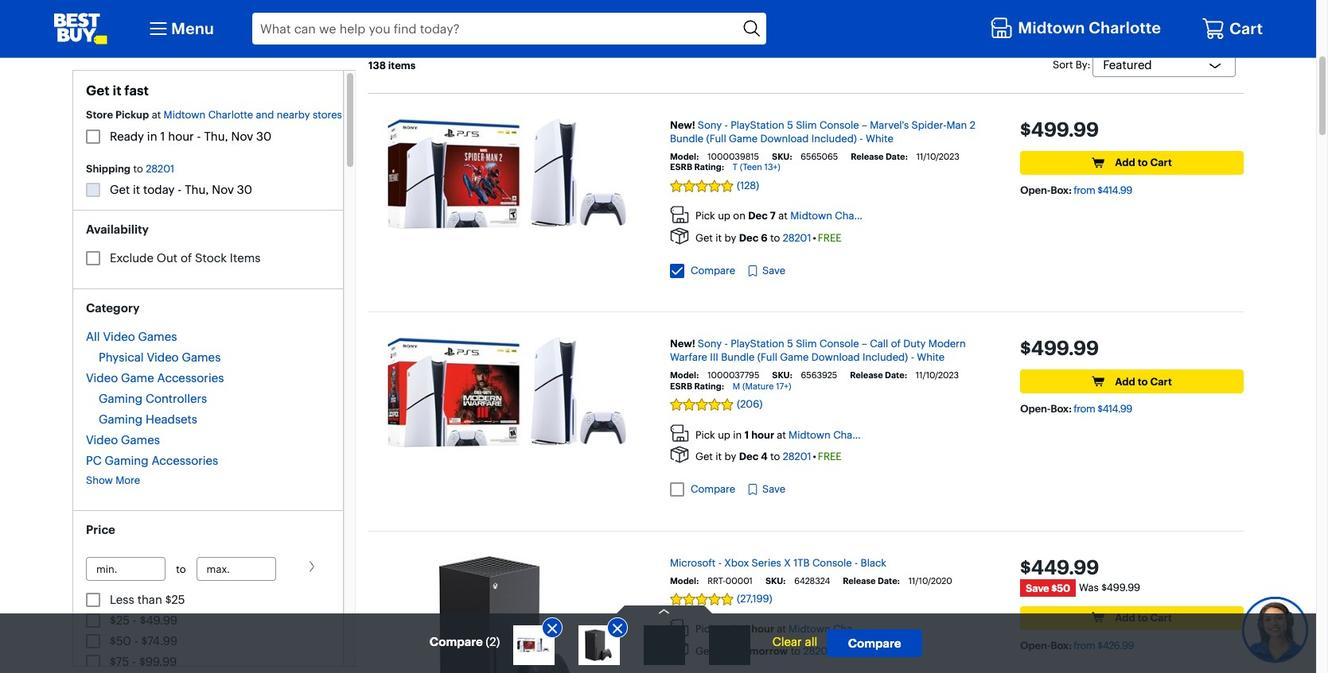 Task type: locate. For each thing, give the bounding box(es) containing it.
1 vertical spatial 5
[[787, 338, 793, 350]]

1 horizontal spatial (full
[[757, 351, 777, 364]]

by left the 4
[[724, 450, 736, 463]]

11/10/2023 for man
[[916, 151, 960, 162]]

pickup
[[115, 108, 149, 121]]

sort
[[1053, 58, 1073, 71]]

save for dec 6
[[762, 264, 785, 277]]

console up 6428324
[[812, 557, 852, 569]]

2 vertical spatial 1
[[745, 623, 749, 636]]

remove from compare tray image
[[609, 621, 625, 637]]

get left tomorrow
[[695, 645, 713, 658]]

on
[[733, 210, 745, 222]]

$99.99
[[139, 654, 177, 670]]

1 5 from the top
[[787, 119, 793, 131]]

0 vertical spatial console
[[820, 119, 859, 131]]

date:
[[886, 151, 908, 162], [885, 370, 907, 381], [878, 576, 900, 587]]

2 – from the top
[[862, 338, 867, 350]]

0 vertical spatial gaming
[[99, 391, 143, 407]]

it left tomorrow
[[715, 645, 722, 658]]

0 vertical spatial $499.99
[[1020, 118, 1099, 142]]

1 vertical spatial save button
[[746, 482, 785, 498]]

esrb rating : down warfare
[[670, 381, 724, 392]]

1 vertical spatial bundle
[[721, 351, 755, 364]]

sony - playstation 5 slim console – marvel's spider-man 2 bundle (full game download included) - white link
[[670, 119, 975, 145]]

$49.99
[[140, 613, 178, 628]]

(full up m (mature 17+)
[[757, 351, 777, 364]]

1 slim from the top
[[796, 119, 817, 131]]

accessories down headsets
[[152, 454, 218, 469]]

0 vertical spatial add to cart button
[[1020, 151, 1244, 175]]

midtown down "(27,199)" link
[[789, 623, 831, 636]]

2 playstation from the top
[[731, 338, 784, 350]]

pick up in 1 hour at midtown charlotte up get it by dec 4 to 28201 • free
[[695, 428, 878, 441]]

in right ready
[[147, 129, 157, 144]]

slim
[[796, 119, 817, 131], [796, 338, 817, 350]]

free right 'all'
[[838, 645, 862, 658]]

1 vertical spatial model:
[[670, 370, 699, 381]]

(27,199) link
[[670, 593, 995, 606]]

all video games physical video games video game accessories gaming controllers gaming headsets video games pc gaming accessories show more
[[86, 329, 224, 487]]

1 open-box: from $414.99 from the top
[[1020, 184, 1132, 197]]

than
[[137, 592, 162, 607]]

x
[[784, 557, 791, 569]]

included) inside sony - playstation 5 slim console – call of duty modern warfare iii bundle (full game download included) - white
[[863, 351, 908, 364]]

:
[[721, 162, 724, 173], [721, 381, 724, 392]]

1 : from the top
[[721, 162, 724, 173]]

1 model: from the top
[[670, 151, 699, 162]]

2 pick from the top
[[695, 428, 715, 441]]

new! for sony - playstation 5 slim console – marvel's spider-man 2 bundle (full game download included) - white
[[670, 119, 695, 131]]

all
[[86, 329, 100, 345]]

6428324
[[794, 576, 830, 587]]

charlotte up • free
[[833, 623, 878, 636]]

0 vertical spatial esrb
[[670, 162, 692, 173]]

1 vertical spatial up
[[718, 428, 730, 441]]

2 model: from the top
[[670, 370, 699, 381]]

get left the 4
[[695, 450, 713, 463]]

free for get it by dec 6 to 28201 • free
[[818, 232, 842, 244]]

black
[[861, 557, 886, 569]]

1 save button from the top
[[746, 263, 785, 279]]

games down the gaming headsets link
[[121, 433, 160, 448]]

0 vertical spatial release
[[851, 151, 884, 162]]

midtown charlotte button down "(206)" link
[[789, 428, 878, 441]]

0 vertical spatial up
[[718, 210, 730, 222]]

add
[[1115, 156, 1135, 169], [1115, 375, 1135, 388], [1115, 612, 1135, 624]]

1 vertical spatial 1
[[745, 428, 749, 441]]

1 esrb from the top
[[670, 162, 692, 173]]

it left fast
[[113, 82, 121, 99]]

1 vertical spatial add to cart
[[1115, 375, 1172, 388]]

included) inside sony - playstation 5 slim console – marvel's spider-man 2 bundle (full game download included) - white
[[811, 132, 857, 145]]

save button down 6
[[746, 263, 785, 279]]

3 add to cart button from the top
[[1020, 607, 1244, 631]]

0 vertical spatial open-box: from $414.99
[[1020, 184, 1132, 197]]

free
[[818, 232, 842, 244], [818, 450, 842, 463], [838, 645, 862, 658]]

add to cart button for sony - playstation 5 slim console – marvel's spider-man 2 bundle (full game download included) - white
[[1020, 151, 1244, 175]]

1 vertical spatial by
[[724, 450, 736, 463]]

model: for sony - playstation 5 slim console – call of duty modern warfare iii bundle (full game download included) - white
[[670, 370, 699, 381]]

cart link
[[1201, 17, 1263, 41]]

pick up in 1 hour at midtown charlotte up tomorrow
[[695, 623, 878, 636]]

2 vertical spatial in
[[733, 623, 742, 636]]

– inside sony - playstation 5 slim console – call of duty modern warfare iii bundle (full game download included) - white
[[862, 338, 867, 350]]

: left 'm'
[[721, 381, 724, 392]]

2 vertical spatial add
[[1115, 612, 1135, 624]]

headsets
[[146, 412, 197, 427]]

1 down (206)
[[745, 428, 749, 441]]

release for white
[[851, 151, 884, 162]]

- left xbox
[[718, 557, 722, 569]]

1 vertical spatial esrb rating :
[[670, 381, 724, 392]]

shipping
[[86, 162, 131, 175]]

esrb down warfare
[[670, 381, 692, 392]]

1 vertical spatial from $414.99
[[1074, 403, 1132, 416]]

compare right compare option
[[691, 483, 735, 496]]

sony for (full
[[698, 119, 722, 131]]

$75 - $99.99
[[110, 654, 177, 670]]

0 vertical spatial date:
[[886, 151, 908, 162]]

1 horizontal spatial bundle
[[721, 351, 755, 364]]

show more button
[[86, 474, 140, 487]]

microsoft - xbox series x 1tb console - black - front_zoom image
[[439, 557, 574, 674]]

0 vertical spatial by
[[724, 232, 736, 244]]

$499.99
[[1020, 118, 1099, 142], [1020, 337, 1099, 361], [1101, 582, 1140, 594]]

sku: right (teen
[[772, 151, 792, 162]]

5 for (full
[[787, 338, 793, 350]]

1 add to cart button from the top
[[1020, 151, 1244, 175]]

1 pick up in 1 hour at midtown charlotte from the top
[[695, 428, 878, 441]]

up left on
[[718, 210, 730, 222]]

it for get it today - thu, nov 30
[[133, 182, 140, 197]]

0 vertical spatial 1
[[160, 129, 165, 144]]

by down on
[[724, 232, 736, 244]]

0 vertical spatial sku:
[[772, 151, 792, 162]]

2 open-box: from $414.99 from the top
[[1020, 403, 1132, 416]]

2 add from the top
[[1115, 375, 1135, 388]]

0 vertical spatial open-
[[1020, 184, 1050, 197]]

charlotte for get it by dec 6 to 28201 • free
[[835, 210, 880, 222]]

: for (206)
[[721, 381, 724, 392]]

game
[[729, 132, 758, 145], [780, 351, 809, 364], [121, 371, 154, 386]]

get up store
[[86, 82, 110, 99]]

midtown for (128)
[[790, 210, 832, 222]]

2 up from the top
[[718, 428, 730, 441]]

-
[[725, 119, 728, 131], [197, 129, 201, 144], [860, 132, 863, 145], [178, 182, 182, 197], [725, 338, 728, 350], [911, 351, 914, 364], [718, 557, 722, 569], [855, 557, 858, 569], [133, 613, 137, 628], [134, 634, 138, 649], [132, 654, 136, 670]]

3 by from the top
[[724, 645, 736, 658]]

charlotte for get it by dec 4 to 28201 • free
[[833, 428, 878, 441]]

game up gaming controllers link on the left bottom of page
[[121, 371, 154, 386]]

2 add to cart button from the top
[[1020, 370, 1244, 394]]

date: down call
[[885, 370, 907, 381]]

free for get it by dec 4 to 28201 • free
[[818, 450, 842, 463]]

open-box: from $426.99
[[1020, 639, 1134, 652]]

dec left 6
[[739, 232, 758, 244]]

0 horizontal spatial bundle
[[670, 132, 704, 145]]

cart for get it by dec 6 to 28201 • free
[[1150, 156, 1172, 169]]

of right call
[[891, 338, 901, 350]]

0 vertical spatial :
[[721, 162, 724, 173]]

rrt-00001
[[708, 576, 753, 587]]

1 add from the top
[[1115, 156, 1135, 169]]

0 horizontal spatial (full
[[706, 132, 726, 145]]

add to cart
[[1115, 156, 1172, 169], [1115, 375, 1172, 388], [1115, 612, 1172, 624]]

28201 for warfare
[[783, 450, 811, 463]]

0 vertical spatial esrb rating :
[[670, 162, 724, 173]]

up up get it by dec 4 to 28201 • free
[[718, 428, 730, 441]]

games up controllers on the left bottom of the page
[[182, 350, 221, 365]]

shipping to 28201
[[86, 162, 174, 175]]

console inside sony - playstation 5 slim console – marvel's spider-man 2 bundle (full game download included) - white
[[820, 119, 859, 131]]

products
[[368, 5, 405, 16]]

it for get it by dec 4 to 28201 • free
[[715, 450, 722, 463]]

2 inside sony - playstation 5 slim console – marvel's spider-man 2 bundle (full game download included) - white
[[970, 119, 975, 131]]

download up 6563925
[[811, 351, 860, 364]]

5 inside sony - playstation 5 slim console – marvel's spider-man 2 bundle (full game download included) - white
[[787, 119, 793, 131]]

save down $449.99
[[1026, 582, 1049, 595]]

Less than $25 checkbox
[[86, 593, 100, 607]]

release date: down marvel's
[[851, 151, 908, 162]]

from $414.99
[[1074, 184, 1132, 197], [1074, 403, 1132, 416]]

console inside sony - playstation 5 slim console – call of duty modern warfare iii bundle (full game download included) - white
[[820, 338, 859, 350]]

store pickup at midtown charlotte and nearby stores
[[86, 108, 342, 121]]

no
[[594, 5, 605, 16]]

0 vertical spatial pick up in 1 hour at midtown charlotte
[[695, 428, 878, 441]]

1 vertical spatial release
[[850, 370, 883, 381]]

console for -
[[820, 119, 859, 131]]

0 vertical spatial •
[[813, 232, 816, 244]]

download up 13+)
[[760, 132, 809, 145]]

warfare
[[670, 351, 707, 364]]

it left the 4
[[715, 450, 722, 463]]

1 rating from the top
[[694, 162, 721, 173]]

items
[[230, 251, 261, 266]]

5 for download
[[787, 119, 793, 131]]

compare left (
[[430, 635, 483, 650]]

11/10/2023
[[916, 151, 960, 162], [916, 370, 959, 381]]

2 vertical spatial hour
[[751, 623, 774, 636]]

2 vertical spatial open-
[[1020, 639, 1050, 652]]

midtown up sort
[[1018, 17, 1085, 37]]

save button
[[746, 263, 785, 279], [746, 482, 785, 498]]

price
[[86, 522, 115, 538]]

marvel's
[[870, 119, 909, 131]]

rating left t
[[694, 162, 721, 173]]

slim inside sony - playstation 5 slim console – marvel's spider-man 2 bundle (full game download included) - white
[[796, 119, 817, 131]]

fast
[[124, 82, 149, 99]]

1 vertical spatial date:
[[885, 370, 907, 381]]

2 vertical spatial games
[[121, 433, 160, 448]]

• right 'all'
[[833, 645, 837, 658]]

$25 down less
[[110, 613, 130, 628]]

playstation inside sony - playstation 5 slim console – marvel's spider-man 2 bundle (full game download included) - white
[[731, 119, 784, 131]]

2 new! from the top
[[670, 338, 695, 350]]

sony - playstation 5 slim console – marvel's spider-man 2 bundle (full game download included) - white - front_zoom image
[[387, 119, 626, 229]]

release down marvel's
[[851, 151, 884, 162]]

pick up in 1 hour at midtown charlotte for dec 4
[[695, 428, 878, 441]]

1 up get it by tomorrow to
[[745, 623, 749, 636]]

sony inside sony - playstation 5 slim console – call of duty modern warfare iii bundle (full game download included) - white
[[698, 338, 722, 350]]

release
[[851, 151, 884, 162], [850, 370, 883, 381], [843, 576, 876, 587]]

gaming controllers link
[[99, 391, 207, 407]]

nearby
[[277, 108, 310, 121]]

1 vertical spatial sku:
[[772, 370, 792, 381]]

save down get it by dec 4 to 28201 • free
[[762, 483, 785, 496]]

$75 - $99.99 checkbox
[[86, 655, 100, 670]]

box:
[[1050, 184, 1071, 197], [1050, 403, 1071, 416], [1050, 639, 1071, 652]]

slim for included)
[[796, 119, 817, 131]]

2 28201 button from the top
[[783, 450, 811, 463]]

• for get it by dec 6 to 28201 • free
[[813, 232, 816, 244]]

in for (206)
[[733, 428, 742, 441]]

sony for iii
[[698, 338, 722, 350]]

up up get it by tomorrow to
[[718, 623, 730, 636]]

0 horizontal spatial included)
[[811, 132, 857, 145]]

1 vertical spatial 28201 button
[[783, 450, 811, 463]]

model: down microsoft
[[670, 576, 699, 587]]

Maximum Price text field
[[196, 557, 276, 581]]

0 horizontal spatial white
[[866, 132, 893, 145]]

5
[[787, 119, 793, 131], [787, 338, 793, 350]]

microsoft
[[670, 557, 716, 569]]

slim inside sony - playstation 5 slim console – call of duty modern warfare iii bundle (full game download included) - white
[[796, 338, 817, 350]]

- left the black
[[855, 557, 858, 569]]

1 horizontal spatial of
[[891, 338, 901, 350]]

duty
[[903, 338, 926, 350]]

playstation
[[731, 119, 784, 131], [731, 338, 784, 350]]

(teen
[[740, 162, 762, 173]]

0 vertical spatial from $414.99
[[1074, 184, 1132, 197]]

1 vertical spatial sony
[[698, 338, 722, 350]]

– left call
[[862, 338, 867, 350]]

midtown for (206)
[[789, 428, 831, 441]]

• free
[[833, 645, 862, 658]]

0 vertical spatial model:
[[670, 151, 699, 162]]

2 5 from the top
[[787, 338, 793, 350]]

1 vertical spatial box:
[[1050, 403, 1071, 416]]

1 vertical spatial in
[[733, 428, 742, 441]]

video
[[103, 329, 135, 345], [147, 350, 179, 365], [86, 371, 118, 386], [86, 433, 118, 448]]

28201 right the 4
[[783, 450, 811, 463]]

2 add to cart from the top
[[1115, 375, 1172, 388]]

in down (206)
[[733, 428, 742, 441]]

white down marvel's
[[866, 132, 893, 145]]

midtown charlotte button up • free
[[789, 623, 878, 636]]

1 vertical spatial free
[[818, 450, 842, 463]]

accessories
[[157, 371, 224, 386], [152, 454, 218, 469]]

0 vertical spatial 28201 button
[[783, 232, 811, 244]]

1 vertical spatial pick
[[695, 428, 715, 441]]

0 vertical spatial save button
[[746, 263, 785, 279]]

– inside sony - playstation 5 slim console – marvel's spider-man 2 bundle (full game download included) - white
[[862, 119, 867, 131]]

Compare checkbox
[[670, 483, 684, 497]]

model: for sony - playstation 5 slim console – marvel's spider-man 2 bundle (full game download included) - white
[[670, 151, 699, 162]]

28201 button for 1 hour
[[783, 450, 811, 463]]

1 vertical spatial •
[[813, 450, 816, 463]]

5 inside sony - playstation 5 slim console – call of duty modern warfare iii bundle (full game download included) - white
[[787, 338, 793, 350]]

less than $25 link
[[110, 592, 185, 607]]

1 – from the top
[[862, 119, 867, 131]]

1 sony from the top
[[698, 119, 722, 131]]

microsoft - xbox series x 1tb console - black image
[[582, 630, 614, 662]]

subject
[[438, 5, 468, 16]]

slim up 6565065
[[796, 119, 817, 131]]

1000037795
[[708, 370, 759, 381]]

1
[[160, 129, 165, 144], [745, 428, 749, 441], [745, 623, 749, 636]]

1 vertical spatial of
[[891, 338, 901, 350]]

video game accessories link
[[86, 371, 224, 386]]

rating for iii
[[694, 381, 721, 392]]

compared items element
[[513, 618, 766, 666]]

• down pick up on dec 7 at midtown charlotte
[[813, 232, 816, 244]]

add for sony - playstation 5 slim console – call of duty modern warfare iii bundle (full game download included) - white
[[1115, 375, 1135, 388]]

gaming up more
[[105, 454, 148, 469]]

included)
[[811, 132, 857, 145], [863, 351, 908, 364]]

0 vertical spatial accessories
[[157, 371, 224, 386]]

2 vertical spatial box:
[[1050, 639, 1071, 652]]

playstation inside sony - playstation 5 slim console – call of duty modern warfare iii bundle (full game download included) - white
[[731, 338, 784, 350]]

2 from $414.99 from the top
[[1074, 403, 1132, 416]]

charlotte left and
[[208, 108, 253, 121]]

(full inside sony - playstation 5 slim console – call of duty modern warfare iii bundle (full game download included) - white
[[757, 351, 777, 364]]

(128)
[[737, 179, 759, 192]]

)
[[496, 635, 500, 650]]

at up tomorrow
[[777, 623, 786, 636]]

pick up on dec 7 at midtown charlotte
[[695, 210, 880, 222]]

console up 6565065
[[820, 119, 859, 131]]

3 open- from the top
[[1020, 639, 1050, 652]]

at for (27,199)
[[777, 623, 786, 636]]

1 vertical spatial 30
[[237, 182, 252, 197]]

compare tray element
[[0, 606, 1328, 674]]

2 vertical spatial add to cart button
[[1020, 607, 1244, 631]]

2 left sony - playstation 5 slim console – marvel's spider-man 2 bundle (full game download included) - white image
[[489, 635, 496, 650]]

(full inside sony - playstation 5 slim console – marvel's spider-man 2 bundle (full game download included) - white
[[706, 132, 726, 145]]

1 open- from the top
[[1020, 184, 1050, 197]]

cart for get it by dec 4 to 28201 • free
[[1150, 375, 1172, 388]]

it for get it by dec 6 to 28201 • free
[[715, 232, 722, 244]]

2 vertical spatial pick
[[695, 623, 715, 636]]

: left t
[[721, 162, 724, 173]]

date: for included)
[[885, 370, 907, 381]]

2 vertical spatial 28201
[[783, 450, 811, 463]]

up for tomorrow
[[718, 623, 730, 636]]

charlotte down "(206)" link
[[833, 428, 878, 441]]

thu, right today
[[185, 182, 209, 197]]

1 box: from the top
[[1050, 184, 1071, 197]]

open-
[[1020, 184, 1050, 197], [1020, 403, 1050, 416], [1020, 639, 1050, 652]]

1 horizontal spatial 2
[[970, 119, 975, 131]]

show less compare details image
[[658, 606, 670, 618]]

pick left on
[[695, 210, 715, 222]]

2 save button from the top
[[746, 482, 785, 498]]

new! for sony - playstation 5 slim console – call of duty modern warfare iii bundle (full game download included) - white
[[670, 338, 695, 350]]

m (mature 17+)
[[733, 381, 791, 392]]

open-box: from $414.99 for sony - playstation 5 slim console – marvel's spider-man 2 bundle (full game download included) - white
[[1020, 184, 1132, 197]]

up for dec 4
[[718, 428, 730, 441]]

charlotte down (128) link
[[835, 210, 880, 222]]

2 rating from the top
[[694, 381, 721, 392]]

up for dec 6
[[718, 210, 730, 222]]

0 vertical spatial add
[[1115, 156, 1135, 169]]

0 vertical spatial slim
[[796, 119, 817, 131]]

$25 right than
[[165, 592, 185, 607]]

white inside sony - playstation 5 slim console – marvel's spider-man 2 bundle (full game download included) - white
[[866, 132, 893, 145]]

get for get it by dec 6 to 28201 • free
[[695, 232, 713, 244]]

accessories up controllers on the left bottom of the page
[[157, 371, 224, 386]]

2 right man
[[970, 119, 975, 131]]

1 vertical spatial release date:
[[850, 370, 907, 381]]

release date: for white
[[851, 151, 908, 162]]

2 slim from the top
[[796, 338, 817, 350]]

charlotte inside dropdown button
[[1088, 17, 1161, 37]]

rating for (full
[[694, 162, 721, 173]]

0 vertical spatial new!
[[670, 119, 695, 131]]

clear all button
[[772, 635, 817, 650]]

2 vertical spatial dec
[[739, 450, 758, 463]]

1 vertical spatial playstation
[[731, 338, 784, 350]]

it for get it by tomorrow to
[[715, 645, 722, 658]]

midtown charlotte button down (128) link
[[790, 210, 880, 222]]

2 sony from the top
[[698, 338, 722, 350]]

1 vertical spatial gaming
[[99, 412, 143, 427]]

0 vertical spatial download
[[760, 132, 809, 145]]

nov down midtown charlotte and nearby stores button
[[231, 129, 253, 144]]

– left marvel's
[[862, 119, 867, 131]]

(
[[486, 635, 489, 650]]

release date: for included)
[[850, 370, 907, 381]]

0 vertical spatial pick
[[695, 210, 715, 222]]

charlotte for get it by tomorrow to
[[833, 623, 878, 636]]

0 vertical spatial of
[[181, 251, 192, 266]]

get it by tomorrow to
[[695, 645, 801, 658]]

0 horizontal spatial $50
[[110, 634, 131, 649]]

save down "get it by dec 6 to 28201 • free"
[[762, 264, 785, 277]]

1 from $414.99 from the top
[[1074, 184, 1132, 197]]

$50 - $74.99 checkbox
[[86, 635, 100, 649]]

2 open- from the top
[[1020, 403, 1050, 416]]

2 vertical spatial model:
[[670, 576, 699, 587]]

• for get it by dec 4 to 28201 • free
[[813, 450, 816, 463]]

hour for (27,199)
[[751, 623, 774, 636]]

sony - playstation 5 slim console – marvel's spider-man 2 bundle (full game download included) - white image
[[517, 630, 549, 662]]

sony - playstation 5 slim console – call of duty modern warfare iii bundle (full game download included) - white
[[670, 338, 966, 364]]

$50 up $75 at the left bottom of the page
[[110, 634, 131, 649]]

of inside sony - playstation 5 slim console – call of duty modern warfare iii bundle (full game download included) - white
[[891, 338, 901, 350]]

gaming
[[99, 391, 143, 407], [99, 412, 143, 427], [105, 454, 148, 469]]

28201 up today
[[146, 162, 174, 175]]

midtown charlotte button for get it by dec 6 to 28201 • free
[[790, 210, 880, 222]]

at for (128)
[[778, 210, 788, 222]]

0 vertical spatial (full
[[706, 132, 726, 145]]

release down call
[[850, 370, 883, 381]]

28201 button right the 4
[[783, 450, 811, 463]]

0 horizontal spatial $25
[[110, 613, 130, 628]]

2 esrb from the top
[[670, 381, 692, 392]]

$499.99 for 2
[[1020, 118, 1099, 142]]

1 vertical spatial midtown charlotte button
[[789, 428, 878, 441]]

esrb left 1000039815
[[670, 162, 692, 173]]

apply price range image
[[306, 561, 318, 573]]

2 pick up in 1 hour at midtown charlotte from the top
[[695, 623, 878, 636]]

1 vertical spatial slim
[[796, 338, 817, 350]]

at up get it by dec 4 to 28201 • free
[[777, 428, 786, 441]]

bestbuy.com image
[[53, 13, 107, 45]]

.
[[728, 5, 730, 16]]

box: for sony - playstation 5 slim console – marvel's spider-man 2 bundle (full game download included) - white
[[1050, 184, 1071, 197]]

1 esrb rating : from the top
[[670, 162, 724, 173]]

(27,199)
[[737, 593, 772, 605]]

of
[[181, 251, 192, 266], [891, 338, 901, 350]]

sony up 1000039815
[[698, 119, 722, 131]]

compare down "(27,199)" link
[[848, 637, 901, 652]]

get for get it by dec 4 to 28201 • free
[[695, 450, 713, 463]]

0 vertical spatial bundle
[[670, 132, 704, 145]]

(full up 1000039815
[[706, 132, 726, 145]]

28201 for bundle
[[783, 232, 811, 244]]

date: down the black
[[878, 576, 900, 587]]

1 vertical spatial thu,
[[185, 182, 209, 197]]

release date: down call
[[850, 370, 907, 381]]

midtown charlotte button for get it by tomorrow to
[[789, 623, 878, 636]]

1 up from the top
[[718, 210, 730, 222]]

model:
[[670, 151, 699, 162], [670, 370, 699, 381], [670, 576, 699, 587]]

save for dec 4
[[762, 483, 785, 496]]

it for get it fast
[[113, 82, 121, 99]]

3 pick from the top
[[695, 623, 715, 636]]

model: down warfare
[[670, 370, 699, 381]]

midtown charlotte button for get it by dec 4 to 28201 • free
[[789, 428, 878, 441]]

quantities.
[[549, 5, 592, 16]]

0 vertical spatial $50
[[1051, 582, 1070, 595]]

1 pick from the top
[[695, 210, 715, 222]]

box: for sony - playstation 5 slim console – call of duty modern warfare iii bundle (full game download included) - white
[[1050, 403, 1071, 416]]

exclude out of stock items
[[110, 251, 261, 266]]

1 new! from the top
[[670, 119, 695, 131]]

dec left 7
[[748, 210, 768, 222]]

$499.99 for modern
[[1020, 337, 1099, 361]]

11/10/2023 for duty
[[916, 370, 959, 381]]

0 horizontal spatial 30
[[237, 182, 252, 197]]

gaming up the gaming headsets link
[[99, 391, 143, 407]]

1 up 28201 button
[[160, 129, 165, 144]]

tomorrow
[[739, 645, 788, 658]]

video up physical
[[103, 329, 135, 345]]

1 vertical spatial console
[[820, 338, 859, 350]]

hour up 28201 button
[[168, 129, 194, 144]]

2 box: from the top
[[1050, 403, 1071, 416]]

open-box: from $414.99 for sony - playstation 5 slim console – call of duty modern warfare iii bundle (full game download included) - white
[[1020, 403, 1132, 416]]

console
[[820, 119, 859, 131], [820, 338, 859, 350], [812, 557, 852, 569]]

2 esrb rating : from the top
[[670, 381, 724, 392]]

1 by from the top
[[724, 232, 736, 244]]

thu,
[[204, 129, 228, 144], [185, 182, 209, 197]]

add to cart button
[[1020, 151, 1244, 175], [1020, 370, 1244, 394], [1020, 607, 1244, 631]]

1 add to cart from the top
[[1115, 156, 1172, 169]]

included) down call
[[863, 351, 908, 364]]

menu
[[171, 18, 214, 38]]

2 : from the top
[[721, 381, 724, 392]]

1 vertical spatial hour
[[751, 428, 774, 441]]

0 vertical spatial add to cart
[[1115, 156, 1172, 169]]

see
[[656, 5, 672, 16]]

1 playstation from the top
[[731, 119, 784, 131]]

was $499.99
[[1079, 582, 1140, 594]]

sony inside sony - playstation 5 slim console – marvel's spider-man 2 bundle (full game download included) - white
[[698, 119, 722, 131]]

hour up tomorrow
[[751, 623, 774, 636]]

3 up from the top
[[718, 623, 730, 636]]

1 28201 button from the top
[[783, 232, 811, 244]]

1 vertical spatial add to cart button
[[1020, 370, 1244, 394]]

0 vertical spatial sony
[[698, 119, 722, 131]]

2 by from the top
[[724, 450, 736, 463]]



Task type: vqa. For each thing, say whether or not it's contained in the screenshot.


Task type: describe. For each thing, give the bounding box(es) containing it.
- up 1000037795
[[725, 338, 728, 350]]

2 vertical spatial date:
[[878, 576, 900, 587]]

holiday
[[674, 5, 705, 16]]

13+)
[[764, 162, 780, 173]]

from $426.99
[[1074, 639, 1134, 652]]

ready in 1 hour - thu, nov 30
[[110, 129, 272, 144]]

rrt-
[[708, 576, 726, 587]]

sku: for (full
[[772, 370, 792, 381]]

open- for sony - playstation 5 slim console – call of duty modern warfare iii bundle (full game download included) - white
[[1020, 403, 1050, 416]]

exclude out of stock items link
[[110, 251, 261, 266]]

was
[[1079, 582, 1099, 594]]

by for tomorrow
[[724, 645, 736, 658]]

1 for (27,199)
[[745, 623, 749, 636]]

show
[[86, 474, 113, 487]]

midtown up ready in 1 hour - thu, nov 30
[[164, 108, 206, 121]]

add to cart for sony - playstation 5 slim console – marvel's spider-man 2 bundle (full game download included) - white
[[1115, 156, 1172, 169]]

playstation for (full
[[731, 338, 784, 350]]

4
[[761, 450, 767, 463]]

xbox
[[724, 557, 749, 569]]

hour for (206)
[[751, 428, 774, 441]]

6563925
[[801, 370, 837, 381]]

stock
[[195, 251, 227, 266]]

3 add from the top
[[1115, 612, 1135, 624]]

1 for (206)
[[745, 428, 749, 441]]

sort by:
[[1053, 58, 1090, 71]]

console for download
[[820, 338, 859, 350]]

release for included)
[[850, 370, 883, 381]]

save $50
[[1026, 582, 1070, 595]]

dec for dec 6
[[739, 232, 758, 244]]

cart icon image
[[1201, 17, 1225, 41]]

3 model: from the top
[[670, 576, 699, 587]]

2 inside compare tray element
[[489, 635, 496, 650]]

video games link
[[86, 433, 160, 448]]

2 vertical spatial release date:
[[843, 576, 900, 587]]

Ready in 1 hour - Thu, Nov 30 checkbox
[[86, 129, 100, 144]]

pick for get it by dec 6 to 28201 • free
[[695, 210, 715, 222]]

Minimum Price text field
[[86, 557, 166, 581]]

138 items
[[368, 59, 416, 72]]

midtown charlotte
[[1018, 17, 1161, 37]]

sony - playstation 5 slim console – call of duty modern warfare iii bundle (full game download included) - white link
[[670, 338, 966, 364]]

3 add to cart from the top
[[1115, 612, 1172, 624]]

0 vertical spatial hour
[[168, 129, 194, 144]]

video up video game accessories link
[[147, 350, 179, 365]]

00001
[[725, 576, 753, 587]]

$25 - $49.99 link
[[110, 613, 178, 628]]

download inside sony - playstation 5 slim console – marvel's spider-man 2 bundle (full game download included) - white
[[760, 132, 809, 145]]

modern
[[928, 338, 966, 350]]

add for sony - playstation 5 slim console – marvel's spider-man 2 bundle (full game download included) - white
[[1115, 156, 1135, 169]]

get it by dec 4 to 28201 • free
[[695, 450, 842, 463]]

28201 button
[[146, 162, 174, 175]]

1tb
[[793, 557, 810, 569]]

add to cart for sony - playstation 5 slim console – call of duty modern warfare iii bundle (full game download included) - white
[[1115, 375, 1172, 388]]

get it fast
[[86, 82, 149, 99]]

esrb rating : for bundle
[[670, 162, 724, 173]]

in for (27,199)
[[733, 623, 742, 636]]

1 horizontal spatial 30
[[256, 129, 272, 144]]

1 horizontal spatial $25
[[165, 592, 185, 607]]

pc gaming accessories link
[[86, 454, 218, 469]]

store
[[86, 108, 113, 121]]

faqs
[[707, 5, 728, 16]]

at right pickup at the left of page
[[152, 108, 161, 121]]

get for get it by tomorrow to
[[695, 645, 713, 658]]

: for (128)
[[721, 162, 724, 173]]

0 vertical spatial games
[[138, 329, 177, 345]]

all video games link
[[86, 329, 221, 345]]

playstation for download
[[731, 119, 784, 131]]

download inside sony - playstation 5 slim console – call of duty modern warfare iii bundle (full game download included) - white
[[811, 351, 860, 364]]

0 vertical spatial nov
[[231, 129, 253, 144]]

bundle inside sony - playstation 5 slim console – call of duty modern warfare iii bundle (full game download included) - white
[[721, 351, 755, 364]]

2 vertical spatial free
[[838, 645, 862, 658]]

white inside sony - playstation 5 slim console – call of duty modern warfare iii bundle (full game download included) - white
[[917, 351, 945, 364]]

dec for dec 4
[[739, 450, 758, 463]]

more
[[116, 474, 140, 487]]

video up pc in the bottom left of the page
[[86, 433, 118, 448]]

m
[[733, 381, 740, 392]]

add to cart button for sony - playstation 5 slim console – call of duty modern warfare iii bundle (full game download included) - white
[[1020, 370, 1244, 394]]

date: for white
[[886, 151, 908, 162]]

save button for dec 4
[[746, 482, 785, 498]]

2 vertical spatial save
[[1026, 582, 1049, 595]]

sony - playstation 5 slim console – call of duty modern warfare iii bundle (full game download included) - white - front_zoom image
[[387, 338, 626, 448]]

$25 - $49.99
[[110, 613, 178, 628]]

pc
[[86, 454, 101, 469]]

bundle inside sony - playstation 5 slim console – marvel's spider-man 2 bundle (full game download included) - white
[[670, 132, 704, 145]]

less than $25
[[110, 592, 185, 607]]

category
[[86, 301, 140, 316]]

6
[[761, 232, 767, 244]]

best buy help human beacon image
[[1241, 596, 1309, 664]]

holiday faqs link
[[674, 5, 728, 16]]

video down physical
[[86, 371, 118, 386]]

0 vertical spatial in
[[147, 129, 157, 144]]

- down the duty
[[911, 351, 914, 364]]

clear
[[772, 635, 802, 650]]

t (teen 13+)
[[733, 162, 780, 173]]

and
[[256, 108, 274, 121]]

save button for dec 6
[[746, 263, 785, 279]]

today
[[143, 182, 175, 197]]

microsoft - xbox series x 1tb console - black link
[[670, 557, 886, 569]]

- up $50 - $74.99
[[133, 613, 137, 628]]

exclude
[[110, 251, 154, 266]]

2 vertical spatial $499.99
[[1101, 582, 1140, 594]]

open- for sony - playstation 5 slim console – marvel's spider-man 2 bundle (full game download included) - white
[[1020, 184, 1050, 197]]

(206)
[[737, 398, 762, 411]]

$25 - $49.99 checkbox
[[86, 614, 100, 628]]

$74.99
[[141, 634, 177, 649]]

1 vertical spatial nov
[[212, 182, 234, 197]]

compare right compare checkbox
[[691, 264, 735, 277]]

esrb rating : for warfare
[[670, 381, 724, 392]]

Exclude Out of Stock Items checkbox
[[86, 252, 100, 266]]

0 vertical spatial thu,
[[204, 129, 228, 144]]

Get it today - Thu, Nov 30 checkbox
[[86, 183, 100, 197]]

pick up in 1 hour at midtown charlotte for tomorrow
[[695, 623, 878, 636]]

– for included)
[[862, 338, 867, 350]]

compare link
[[827, 630, 922, 658]]

- up 1000039815
[[725, 119, 728, 131]]

get it by dec 6 to 28201 • free
[[695, 232, 842, 244]]

by for dec 6
[[724, 232, 736, 244]]

1 vertical spatial $25
[[110, 613, 130, 628]]

17+)
[[776, 381, 791, 392]]

physical
[[99, 350, 144, 365]]

2 vertical spatial gaming
[[105, 454, 148, 469]]

- down store pickup at midtown charlotte and nearby stores
[[197, 129, 201, 144]]

get for get it today - thu, nov 30
[[110, 182, 130, 197]]

by:
[[1076, 58, 1090, 71]]

dec for dec 7
[[748, 210, 768, 222]]

1000039815
[[708, 151, 759, 162]]

– for white
[[862, 119, 867, 131]]

stores
[[313, 108, 342, 121]]

game inside sony - playstation 5 slim console – marvel's spider-man 2 bundle (full game download included) - white
[[729, 132, 758, 145]]

compare ( 2 )
[[430, 635, 500, 650]]

m (mature 17+) link
[[733, 381, 791, 392]]

Type to search. Navigate forward to hear suggestions text field
[[252, 13, 739, 45]]

3 box: from the top
[[1050, 639, 1071, 652]]

spider-
[[912, 119, 946, 131]]

get it today - thu, nov 30
[[110, 182, 252, 197]]

menu button
[[146, 16, 214, 41]]

esrb for sony - playstation 5 slim console – marvel's spider-man 2 bundle (full game download included) - white
[[670, 162, 692, 173]]

sku: for download
[[772, 151, 792, 162]]

by for dec 4
[[724, 450, 736, 463]]

2 vertical spatial •
[[833, 645, 837, 658]]

(128) link
[[670, 179, 995, 192]]

remove from compare tray image
[[544, 621, 560, 637]]

28201 button for dec 7
[[783, 232, 811, 244]]

2 vertical spatial console
[[812, 557, 852, 569]]

- up (128) link
[[860, 132, 863, 145]]

1 vertical spatial accessories
[[152, 454, 218, 469]]

0 horizontal spatial of
[[181, 251, 192, 266]]

clear all
[[772, 635, 817, 650]]

- right today
[[178, 182, 182, 197]]

slim for game
[[796, 338, 817, 350]]

physical video games link
[[99, 350, 221, 365]]

$75 - $99.99 link
[[110, 654, 177, 670]]

midtown charlotte button
[[990, 14, 1165, 44]]

0 vertical spatial 28201
[[146, 162, 174, 175]]

2 vertical spatial sku:
[[765, 576, 786, 587]]

midtown charlotte and nearby stores button
[[164, 108, 342, 121]]

at for (206)
[[777, 428, 786, 441]]

1 vertical spatial $50
[[110, 634, 131, 649]]

from $414.99 for sony - playstation 5 slim console – call of duty modern warfare iii bundle (full game download included) - white
[[1074, 403, 1132, 416]]

game inside all video games physical video games video game accessories gaming controllers gaming headsets video games pc gaming accessories show more
[[121, 371, 154, 386]]

Compare checkbox
[[670, 264, 684, 278]]

offered
[[407, 5, 436, 16]]

ready
[[110, 129, 144, 144]]

cart for get it by tomorrow to
[[1150, 612, 1172, 624]]

midtown inside dropdown button
[[1018, 17, 1085, 37]]

- up $75 - $99.99
[[134, 634, 138, 649]]

game inside sony - playstation 5 slim console – call of duty modern warfare iii bundle (full game download included) - white
[[780, 351, 809, 364]]

1 vertical spatial games
[[182, 350, 221, 365]]

call
[[870, 338, 888, 350]]

limited
[[516, 5, 547, 16]]

midtown for (27,199)
[[789, 623, 831, 636]]

2 vertical spatial release
[[843, 576, 876, 587]]

get for get it fast
[[86, 82, 110, 99]]

pick for get it by dec 4 to 28201 • free
[[695, 428, 715, 441]]

less
[[110, 592, 134, 607]]

microsoft - xbox series x 1tb console - black
[[670, 557, 886, 569]]

from $414.99 for sony - playstation 5 slim console – marvel's spider-man 2 bundle (full game download included) - white
[[1074, 184, 1132, 197]]

change.
[[481, 5, 514, 16]]

7
[[770, 210, 776, 222]]

pick for get it by tomorrow to
[[695, 623, 715, 636]]

- right $75 at the left bottom of the page
[[132, 654, 136, 670]]

(mature
[[742, 381, 774, 392]]



